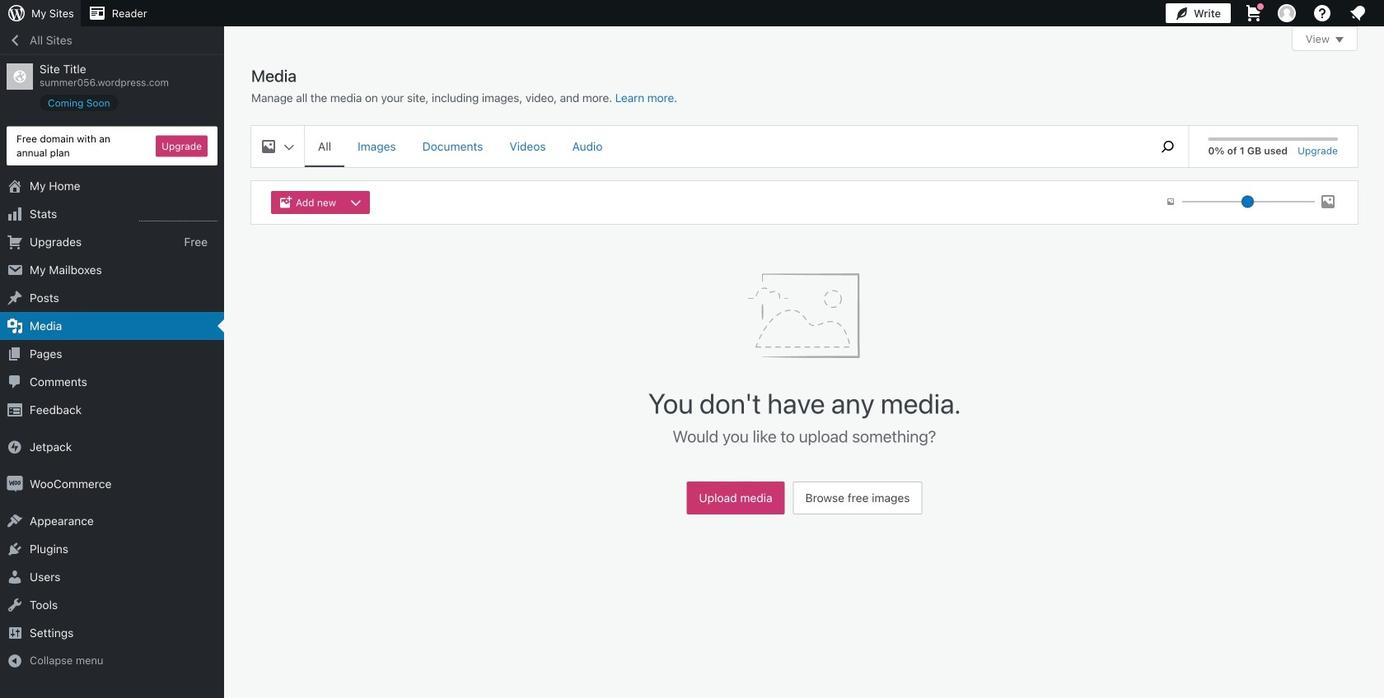 Task type: vqa. For each thing, say whether or not it's contained in the screenshot.
first list item from the bottom of the page
yes



Task type: locate. For each thing, give the bounding box(es) containing it.
2 img image from the top
[[7, 476, 23, 493]]

my profile image
[[1278, 4, 1296, 22]]

closed image
[[1336, 37, 1344, 43]]

None search field
[[1148, 126, 1189, 167]]

main content
[[251, 26, 1358, 523]]

img image
[[7, 439, 23, 456], [7, 476, 23, 493]]

list item
[[1377, 84, 1385, 161], [1377, 161, 1385, 239], [1377, 239, 1385, 300]]

0 vertical spatial img image
[[7, 439, 23, 456]]

1 vertical spatial img image
[[7, 476, 23, 493]]

None range field
[[1183, 195, 1315, 209]]

help image
[[1313, 3, 1333, 23]]

my shopping cart image
[[1244, 3, 1264, 23]]

menu
[[305, 126, 1139, 167]]

1 list item from the top
[[1377, 84, 1385, 161]]

group
[[271, 191, 377, 214]]



Task type: describe. For each thing, give the bounding box(es) containing it.
highest hourly views 0 image
[[139, 211, 218, 222]]

3 list item from the top
[[1377, 239, 1385, 300]]

1 img image from the top
[[7, 439, 23, 456]]

open search image
[[1148, 137, 1189, 157]]

2 list item from the top
[[1377, 161, 1385, 239]]

manage your notifications image
[[1348, 3, 1368, 23]]



